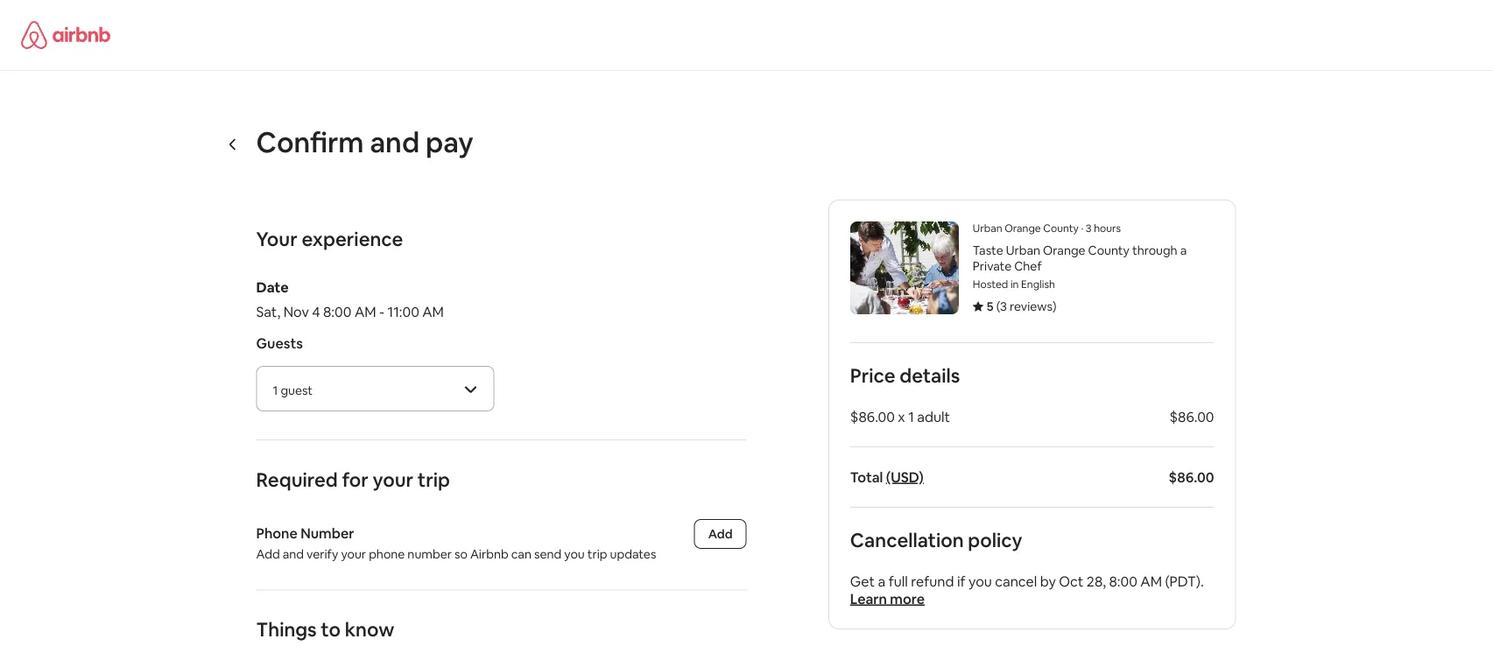 Task type: vqa. For each thing, say whether or not it's contained in the screenshot.
"policy" at right bottom
yes



Task type: locate. For each thing, give the bounding box(es) containing it.
1 vertical spatial orange
[[1043, 243, 1086, 258]]

trip
[[418, 467, 450, 492], [587, 546, 607, 562]]

0 vertical spatial 1
[[273, 383, 278, 398]]

(usd)
[[886, 468, 924, 486]]

private
[[973, 258, 1012, 274]]

add button
[[694, 519, 747, 549]]

3 right the 5 on the right top of page
[[1000, 299, 1007, 314]]

0 vertical spatial 3
[[1086, 222, 1092, 235]]

1 horizontal spatial add
[[708, 526, 733, 542]]

0 vertical spatial urban
[[973, 222, 1002, 235]]

0 horizontal spatial orange
[[1005, 222, 1041, 235]]

orange up chef
[[1005, 222, 1041, 235]]

sat,
[[256, 303, 280, 321]]

phone
[[256, 525, 298, 543]]

1 horizontal spatial county
[[1088, 243, 1130, 258]]

0 vertical spatial trip
[[418, 467, 450, 492]]

trip left updates
[[587, 546, 607, 562]]

1 vertical spatial and
[[283, 546, 304, 562]]

your inside phone number add and verify your phone number so airbnb can send you trip updates
[[341, 546, 366, 562]]

0 vertical spatial orange
[[1005, 222, 1041, 235]]

county left ·
[[1043, 222, 1079, 235]]

urban up in
[[1006, 243, 1040, 258]]

0 vertical spatial a
[[1180, 243, 1187, 258]]

1 horizontal spatial trip
[[587, 546, 607, 562]]

orange
[[1005, 222, 1041, 235], [1043, 243, 1086, 258]]

0 horizontal spatial urban
[[973, 222, 1002, 235]]

1 vertical spatial urban
[[1006, 243, 1040, 258]]

a
[[1180, 243, 1187, 258], [878, 572, 886, 590]]

(usd) button
[[886, 468, 924, 486]]

your experience
[[256, 226, 403, 251]]

and down phone
[[283, 546, 304, 562]]

1 vertical spatial add
[[256, 546, 280, 562]]

8:00 right 28,
[[1109, 572, 1137, 590]]

add
[[708, 526, 733, 542], [256, 546, 280, 562]]

1 vertical spatial trip
[[587, 546, 607, 562]]

taste
[[973, 243, 1003, 258]]

total (usd)
[[850, 468, 924, 486]]

0 vertical spatial 8:00
[[323, 303, 352, 321]]

am
[[355, 303, 376, 321], [422, 303, 444, 321], [1140, 572, 1162, 590]]

trip up phone number add and verify your phone number so airbnb can send you trip updates on the left bottom
[[418, 467, 450, 492]]

you
[[564, 546, 585, 562], [969, 572, 992, 590]]

a left full
[[878, 572, 886, 590]]

1 left guest
[[273, 383, 278, 398]]

0 horizontal spatial county
[[1043, 222, 1079, 235]]

your right for
[[373, 467, 413, 492]]

8:00 inside date sat, nov 4 8:00 am - 11:00 am
[[323, 303, 352, 321]]

1 horizontal spatial am
[[422, 303, 444, 321]]

am inside get a full refund if you cancel by oct 28, 8:00 am (pdt). learn more
[[1140, 572, 1162, 590]]

$86.00 x 1 adult
[[850, 408, 950, 426]]

0 horizontal spatial add
[[256, 546, 280, 562]]

cancellation
[[850, 528, 964, 553]]

1 horizontal spatial 8:00
[[1109, 572, 1137, 590]]

8:00
[[323, 303, 352, 321], [1109, 572, 1137, 590]]

1 right x on the right of page
[[908, 408, 914, 426]]

and inside phone number add and verify your phone number so airbnb can send you trip updates
[[283, 546, 304, 562]]

1 horizontal spatial you
[[969, 572, 992, 590]]

-
[[379, 303, 384, 321]]

you right send
[[564, 546, 585, 562]]

urban
[[973, 222, 1002, 235], [1006, 243, 1040, 258]]

1 vertical spatial you
[[969, 572, 992, 590]]

guests
[[256, 334, 303, 352]]

date sat, nov 4 8:00 am - 11:00 am
[[256, 278, 444, 321]]

$86.00 for total
[[1169, 468, 1214, 486]]

you inside phone number add and verify your phone number so airbnb can send you trip updates
[[564, 546, 585, 562]]

1 vertical spatial a
[[878, 572, 886, 590]]

chef
[[1014, 258, 1042, 274]]

0 horizontal spatial you
[[564, 546, 585, 562]]

you right if
[[969, 572, 992, 590]]

number
[[408, 546, 452, 562]]

1 horizontal spatial 3
[[1086, 222, 1092, 235]]

0 horizontal spatial 1
[[273, 383, 278, 398]]

0 horizontal spatial your
[[341, 546, 366, 562]]

your
[[373, 467, 413, 492], [341, 546, 366, 562]]

0 vertical spatial add
[[708, 526, 733, 542]]

cancel
[[995, 572, 1037, 590]]

can
[[511, 546, 532, 562]]

you inside get a full refund if you cancel by oct 28, 8:00 am (pdt). learn more
[[969, 572, 992, 590]]

and
[[370, 123, 420, 160], [283, 546, 304, 562]]

2 horizontal spatial am
[[1140, 572, 1162, 590]]

1 vertical spatial 3
[[1000, 299, 1007, 314]]

verify
[[307, 546, 338, 562]]

english
[[1021, 278, 1055, 291]]

1 vertical spatial your
[[341, 546, 366, 562]]

1
[[273, 383, 278, 398], [908, 408, 914, 426]]

county down hours
[[1088, 243, 1130, 258]]

1 vertical spatial 1
[[908, 408, 914, 426]]

adult
[[917, 408, 950, 426]]

am right 11:00
[[422, 303, 444, 321]]

if
[[957, 572, 966, 590]]

urban up taste
[[973, 222, 1002, 235]]

1 horizontal spatial your
[[373, 467, 413, 492]]

0 vertical spatial and
[[370, 123, 420, 160]]

(
[[996, 299, 1000, 314]]

0 horizontal spatial a
[[878, 572, 886, 590]]

1 horizontal spatial orange
[[1043, 243, 1086, 258]]

0 vertical spatial you
[[564, 546, 585, 562]]

3
[[1086, 222, 1092, 235], [1000, 299, 1007, 314]]

am left "(pdt)."
[[1140, 572, 1162, 590]]

back image
[[226, 137, 240, 151]]

oct
[[1059, 572, 1084, 590]]

updates
[[610, 546, 656, 562]]

am left -
[[355, 303, 376, 321]]

$86.00 for $86.00 x 1 adult
[[1170, 408, 1214, 426]]

$86.00
[[850, 408, 895, 426], [1170, 408, 1214, 426], [1169, 468, 1214, 486]]

1 horizontal spatial 1
[[908, 408, 914, 426]]

)
[[1053, 299, 1057, 314]]

1 guest
[[273, 383, 313, 398]]

·
[[1081, 222, 1083, 235]]

send
[[534, 546, 562, 562]]

0 horizontal spatial and
[[283, 546, 304, 562]]

policy
[[968, 528, 1022, 553]]

orange down ·
[[1043, 243, 1086, 258]]

5
[[987, 299, 994, 314]]

8:00 inside get a full refund if you cancel by oct 28, 8:00 am (pdt). learn more
[[1109, 572, 1137, 590]]

3 right ·
[[1086, 222, 1092, 235]]

a right 'through'
[[1180, 243, 1187, 258]]

by
[[1040, 572, 1056, 590]]

1 horizontal spatial a
[[1180, 243, 1187, 258]]

0 horizontal spatial 8:00
[[323, 303, 352, 321]]

1 vertical spatial 8:00
[[1109, 572, 1137, 590]]

8:00 right 4 at the left top of page
[[323, 303, 352, 321]]

your
[[256, 226, 298, 251]]

your right verify
[[341, 546, 366, 562]]

county
[[1043, 222, 1079, 235], [1088, 243, 1130, 258]]

and left pay
[[370, 123, 420, 160]]



Task type: describe. For each thing, give the bounding box(es) containing it.
required
[[256, 467, 338, 492]]

number
[[301, 525, 354, 543]]

a inside get a full refund if you cancel by oct 28, 8:00 am (pdt). learn more
[[878, 572, 886, 590]]

guest
[[281, 383, 313, 398]]

things to know
[[256, 617, 394, 642]]

for
[[342, 467, 369, 492]]

full
[[889, 572, 908, 590]]

reviews
[[1010, 299, 1053, 314]]

urban orange county · 3 hours taste urban orange county through a private chef hosted in english
[[973, 222, 1187, 291]]

confirm and pay
[[256, 123, 474, 160]]

a inside urban orange county · 3 hours taste urban orange county through a private chef hosted in english
[[1180, 243, 1187, 258]]

add inside button
[[708, 526, 733, 542]]

5 ( 3 reviews )
[[987, 299, 1057, 314]]

x
[[898, 408, 905, 426]]

date
[[256, 278, 289, 296]]

0 horizontal spatial trip
[[418, 467, 450, 492]]

0 horizontal spatial am
[[355, 303, 376, 321]]

3 inside urban orange county · 3 hours taste urban orange county through a private chef hosted in english
[[1086, 222, 1092, 235]]

to
[[321, 617, 341, 642]]

price
[[850, 363, 896, 388]]

learn more link
[[850, 590, 925, 608]]

pay
[[426, 123, 474, 160]]

0 vertical spatial your
[[373, 467, 413, 492]]

airbnb
[[470, 546, 508, 562]]

4
[[312, 303, 320, 321]]

1 horizontal spatial and
[[370, 123, 420, 160]]

refund
[[911, 572, 954, 590]]

experience
[[302, 226, 403, 251]]

hours
[[1094, 222, 1121, 235]]

0 horizontal spatial 3
[[1000, 299, 1007, 314]]

cancellation policy
[[850, 528, 1022, 553]]

confirm
[[256, 123, 364, 160]]

things
[[256, 617, 317, 642]]

1 inside 1 guest dropdown button
[[273, 383, 278, 398]]

details
[[900, 363, 960, 388]]

know
[[345, 617, 394, 642]]

get
[[850, 572, 875, 590]]

add inside phone number add and verify your phone number so airbnb can send you trip updates
[[256, 546, 280, 562]]

get a full refund if you cancel by oct 28, 8:00 am (pdt). learn more
[[850, 572, 1204, 608]]

nov
[[283, 303, 309, 321]]

learn
[[850, 590, 887, 608]]

total
[[850, 468, 883, 486]]

28,
[[1087, 572, 1106, 590]]

hosted
[[973, 278, 1008, 291]]

1 horizontal spatial urban
[[1006, 243, 1040, 258]]

price details
[[850, 363, 960, 388]]

11:00
[[388, 303, 419, 321]]

more
[[890, 590, 925, 608]]

phone
[[369, 546, 405, 562]]

so
[[455, 546, 468, 562]]

(pdt).
[[1165, 572, 1204, 590]]

required for your trip
[[256, 467, 450, 492]]

phone number add and verify your phone number so airbnb can send you trip updates
[[256, 525, 656, 562]]

1 vertical spatial county
[[1088, 243, 1130, 258]]

1 guest button
[[257, 367, 493, 411]]

in
[[1011, 278, 1019, 291]]

trip inside phone number add and verify your phone number so airbnb can send you trip updates
[[587, 546, 607, 562]]

through
[[1132, 243, 1178, 258]]

0 vertical spatial county
[[1043, 222, 1079, 235]]



